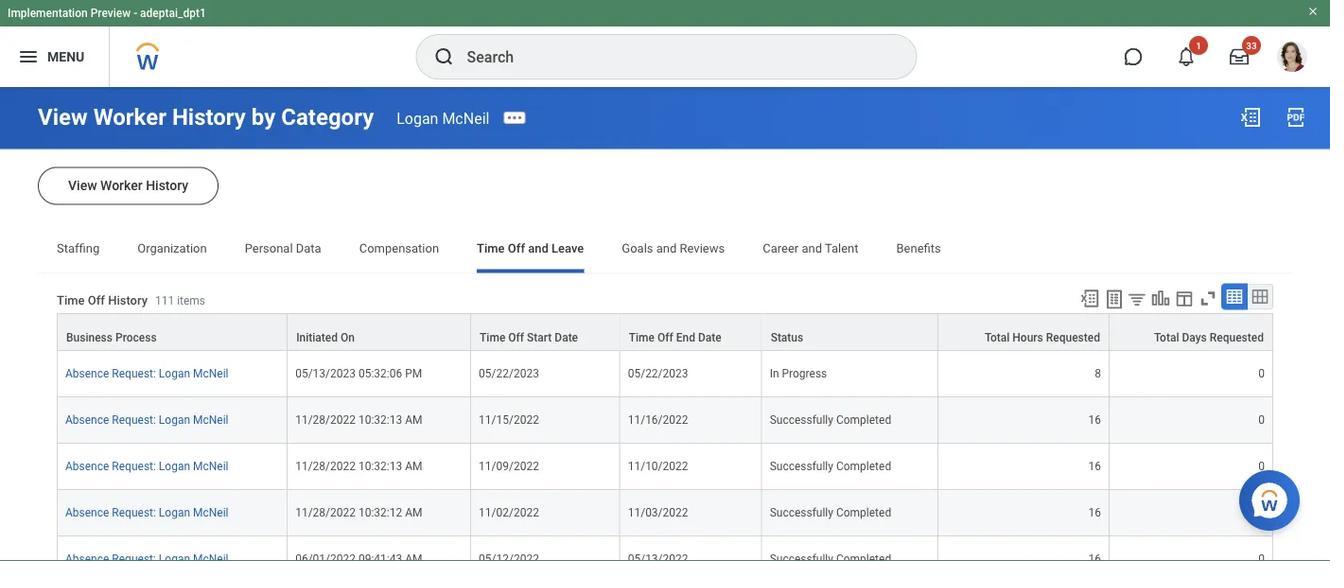 Task type: describe. For each thing, give the bounding box(es) containing it.
select to filter grid data image
[[1127, 289, 1148, 309]]

total hours requested
[[985, 331, 1100, 344]]

mcneil for 05/22/2023
[[193, 367, 229, 380]]

off for history
[[88, 293, 105, 307]]

history inside button
[[146, 178, 188, 193]]

menu
[[47, 49, 84, 64]]

time off start date
[[480, 331, 578, 344]]

absence for 05/22/2023
[[65, 367, 109, 380]]

05/13/2023 05:32:06 pm
[[295, 367, 422, 380]]

11/28/2022 for 11/15/2022
[[295, 413, 356, 426]]

successfully completed for 11/10/2022
[[770, 459, 891, 473]]

data
[[296, 241, 321, 255]]

time off end date
[[629, 331, 722, 344]]

absence request: logan mcneil link for 11/02/2022
[[65, 506, 229, 519]]

benefits
[[896, 241, 941, 255]]

status
[[771, 331, 803, 344]]

tab list inside view worker history by category main content
[[38, 228, 1292, 273]]

16 for 11/16/2022
[[1089, 413, 1101, 426]]

11/09/2022
[[479, 459, 539, 473]]

absence request: logan mcneil for 11/15/2022
[[65, 413, 229, 426]]

by
[[252, 104, 276, 131]]

view worker history by category
[[38, 104, 374, 131]]

hours
[[1013, 331, 1043, 344]]

completed for 11/10/2022
[[836, 459, 891, 473]]

career
[[763, 241, 799, 255]]

leave
[[552, 241, 584, 255]]

05/13/2023
[[295, 367, 356, 380]]

initiated on
[[296, 331, 355, 344]]

logan for 11/02/2022
[[159, 506, 190, 519]]

6 row from the top
[[57, 536, 1274, 561]]

4 row from the top
[[57, 443, 1274, 490]]

row containing business process
[[57, 313, 1274, 352]]

logan for 11/15/2022
[[159, 413, 190, 426]]

request: for 05/22/2023
[[112, 367, 156, 380]]

time off history 111 items
[[57, 293, 205, 307]]

toolbar inside view worker history by category main content
[[1071, 283, 1274, 313]]

view worker history by category main content
[[0, 87, 1330, 561]]

2 row from the top
[[57, 351, 1274, 397]]

absence request: logan mcneil for 11/09/2022
[[65, 459, 229, 473]]

in
[[770, 367, 779, 380]]

0 for 05/22/2023
[[1259, 367, 1265, 380]]

mcneil for 11/02/2022
[[193, 506, 229, 519]]

-
[[134, 7, 137, 20]]

talent
[[825, 241, 859, 255]]

successfully completed for 11/16/2022
[[770, 413, 891, 426]]

11/15/2022
[[479, 413, 539, 426]]

business process button
[[58, 314, 287, 350]]

05:32:06
[[359, 367, 402, 380]]

goals
[[622, 241, 653, 255]]

request: for 11/09/2022
[[112, 459, 156, 473]]

fullscreen image
[[1198, 288, 1219, 309]]

mcneil for 11/15/2022
[[193, 413, 229, 426]]

1
[[1196, 40, 1201, 51]]

time for time off end date
[[629, 331, 655, 344]]

date for time off start date
[[555, 331, 578, 344]]

completed for 11/16/2022
[[836, 413, 891, 426]]

export to excel image
[[1239, 106, 1262, 129]]

items
[[177, 294, 205, 307]]

pm
[[405, 367, 422, 380]]

process
[[115, 331, 157, 344]]

organization
[[137, 241, 207, 255]]

absence request: logan mcneil link for 05/22/2023
[[65, 367, 229, 380]]

implementation
[[8, 7, 88, 20]]

time off start date button
[[471, 314, 619, 350]]

business
[[66, 331, 113, 344]]

logan for 05/22/2023
[[159, 367, 190, 380]]

2 05/22/2023 from the left
[[628, 367, 688, 380]]

days
[[1182, 331, 1207, 344]]

expand/collapse chart image
[[1151, 288, 1171, 309]]

business process
[[66, 331, 157, 344]]

view printable version (pdf) image
[[1285, 106, 1308, 129]]

am for 11/15/2022
[[405, 413, 422, 426]]

export to worksheets image
[[1103, 288, 1126, 311]]

date for time off end date
[[698, 331, 722, 344]]

111
[[155, 294, 174, 307]]

click to view/edit grid preferences image
[[1174, 288, 1195, 309]]

progress
[[782, 367, 827, 380]]

close environment banner image
[[1308, 6, 1319, 17]]

11/10/2022
[[628, 459, 688, 473]]

absence for 11/15/2022
[[65, 413, 109, 426]]

view worker history
[[68, 178, 188, 193]]

successfully completed for 11/03/2022
[[770, 506, 891, 519]]

notifications large image
[[1177, 47, 1196, 66]]

logan for 11/09/2022
[[159, 459, 190, 473]]

8
[[1095, 367, 1101, 380]]

absence request: logan mcneil link for 11/15/2022
[[65, 413, 229, 426]]

request: for 11/15/2022
[[112, 413, 156, 426]]

time for time off history 111 items
[[57, 293, 85, 307]]

33 button
[[1219, 36, 1261, 78]]

history for by
[[172, 104, 246, 131]]

time off end date button
[[620, 314, 761, 350]]

off for and
[[508, 241, 525, 255]]

absence request: logan mcneil link for 11/09/2022
[[65, 459, 229, 473]]

view for view worker history
[[68, 178, 97, 193]]

11/28/2022 for 11/02/2022
[[295, 506, 356, 519]]

preview
[[91, 7, 131, 20]]

11/28/2022 10:32:13 am for 11/09/2022
[[295, 459, 422, 473]]

in progress
[[770, 367, 827, 380]]

1 button
[[1166, 36, 1208, 78]]

personal
[[245, 241, 293, 255]]



Task type: locate. For each thing, give the bounding box(es) containing it.
2 vertical spatial 11/28/2022
[[295, 506, 356, 519]]

2 16 from the top
[[1089, 459, 1101, 473]]

personal data
[[245, 241, 321, 255]]

1 11/28/2022 10:32:13 am from the top
[[295, 413, 422, 426]]

requested inside column header
[[1046, 331, 1100, 344]]

time off and leave
[[477, 241, 584, 255]]

2 requested from the left
[[1210, 331, 1264, 344]]

1 05/22/2023 from the left
[[479, 367, 539, 380]]

3 16 from the top
[[1089, 506, 1101, 519]]

justify image
[[17, 45, 40, 68]]

10:32:13 for 11/15/2022
[[359, 413, 402, 426]]

mcneil
[[442, 109, 490, 127], [193, 367, 229, 380], [193, 413, 229, 426], [193, 459, 229, 473], [193, 506, 229, 519]]

total left hours in the right bottom of the page
[[985, 331, 1010, 344]]

1 horizontal spatial requested
[[1210, 331, 1264, 344]]

am for 11/09/2022
[[405, 459, 422, 473]]

05/22/2023 down time off end date at the bottom
[[628, 367, 688, 380]]

0 horizontal spatial and
[[528, 241, 549, 255]]

total inside column header
[[985, 331, 1010, 344]]

am down pm
[[405, 413, 422, 426]]

off left "start"
[[508, 331, 524, 344]]

start
[[527, 331, 552, 344]]

total
[[985, 331, 1010, 344], [1154, 331, 1179, 344]]

menu banner
[[0, 0, 1330, 87]]

4 absence request: logan mcneil from the top
[[65, 506, 229, 519]]

2 date from the left
[[698, 331, 722, 344]]

11/28/2022 10:32:13 am up 11/28/2022 10:32:12 am
[[295, 459, 422, 473]]

1 vertical spatial 16
[[1089, 459, 1101, 473]]

4 absence request: logan mcneil link from the top
[[65, 506, 229, 519]]

2 absence request: logan mcneil link from the top
[[65, 413, 229, 426]]

completed
[[836, 413, 891, 426], [836, 459, 891, 473], [836, 506, 891, 519]]

view for view worker history by category
[[38, 104, 88, 131]]

3 successfully completed from the top
[[770, 506, 891, 519]]

worker
[[93, 104, 166, 131], [100, 178, 143, 193]]

1 horizontal spatial date
[[698, 331, 722, 344]]

time left end
[[629, 331, 655, 344]]

initiated
[[296, 331, 338, 344]]

1 vertical spatial completed
[[836, 459, 891, 473]]

10:32:13 for 11/09/2022
[[359, 459, 402, 473]]

date right "start"
[[555, 331, 578, 344]]

successfully for 11/10/2022
[[770, 459, 834, 473]]

row up '11/10/2022' on the bottom of the page
[[57, 397, 1274, 443]]

and for goals and reviews
[[656, 241, 677, 255]]

11/28/2022 left 10:32:12
[[295, 506, 356, 519]]

3 absence from the top
[[65, 459, 109, 473]]

absence for 11/02/2022
[[65, 506, 109, 519]]

05/22/2023
[[479, 367, 539, 380], [628, 367, 688, 380]]

0 for 11/03/2022
[[1259, 506, 1265, 519]]

absence request: logan mcneil for 05/22/2023
[[65, 367, 229, 380]]

worker inside view worker history button
[[100, 178, 143, 193]]

2 10:32:13 from the top
[[359, 459, 402, 473]]

1 vertical spatial successfully completed
[[770, 459, 891, 473]]

date
[[555, 331, 578, 344], [698, 331, 722, 344]]

11/28/2022 10:32:13 am
[[295, 413, 422, 426], [295, 459, 422, 473]]

1 absence request: logan mcneil from the top
[[65, 367, 229, 380]]

0 vertical spatial completed
[[836, 413, 891, 426]]

0 vertical spatial 11/28/2022 10:32:13 am
[[295, 413, 422, 426]]

11/16/2022
[[628, 413, 688, 426]]

worker for view worker history by category
[[93, 104, 166, 131]]

initiated on button
[[288, 314, 470, 350]]

time left leave
[[477, 241, 505, 255]]

11/02/2022
[[479, 506, 539, 519]]

absence request: logan mcneil for 11/02/2022
[[65, 506, 229, 519]]

1 16 from the top
[[1089, 413, 1101, 426]]

and right "goals"
[[656, 241, 677, 255]]

requested
[[1046, 331, 1100, 344], [1210, 331, 1264, 344]]

1 completed from the top
[[836, 413, 891, 426]]

row down the 11/03/2022
[[57, 536, 1274, 561]]

3 absence request: logan mcneil from the top
[[65, 459, 229, 473]]

staffing
[[57, 241, 100, 255]]

export to excel image
[[1080, 288, 1100, 309]]

11/03/2022
[[628, 506, 688, 519]]

total left days
[[1154, 331, 1179, 344]]

1 horizontal spatial and
[[656, 241, 677, 255]]

2 vertical spatial am
[[405, 506, 422, 519]]

2 0 from the top
[[1259, 413, 1265, 426]]

2 11/28/2022 10:32:13 am from the top
[[295, 459, 422, 473]]

2 vertical spatial 16
[[1089, 506, 1101, 519]]

off up 'business'
[[88, 293, 105, 307]]

requested for total hours requested
[[1046, 331, 1100, 344]]

off left end
[[657, 331, 673, 344]]

total for total hours requested
[[985, 331, 1010, 344]]

mcneil for 11/09/2022
[[193, 459, 229, 473]]

0 vertical spatial successfully completed
[[770, 413, 891, 426]]

history up organization
[[146, 178, 188, 193]]

2 total from the left
[[1154, 331, 1179, 344]]

10:32:13 up 10:32:12
[[359, 459, 402, 473]]

2 vertical spatial successfully
[[770, 506, 834, 519]]

1 absence request: logan mcneil link from the top
[[65, 367, 229, 380]]

tab list containing staffing
[[38, 228, 1292, 273]]

10:32:12
[[359, 506, 402, 519]]

2 request: from the top
[[112, 413, 156, 426]]

1 total from the left
[[985, 331, 1010, 344]]

1 vertical spatial worker
[[100, 178, 143, 193]]

adeptai_dpt1
[[140, 7, 206, 20]]

2 am from the top
[[405, 459, 422, 473]]

successfully for 11/03/2022
[[770, 506, 834, 519]]

logan mcneil
[[397, 109, 490, 127]]

11/28/2022 down 05/13/2023
[[295, 413, 356, 426]]

total days requested
[[1154, 331, 1264, 344]]

request:
[[112, 367, 156, 380], [112, 413, 156, 426], [112, 459, 156, 473], [112, 506, 156, 519]]

worker for view worker history
[[100, 178, 143, 193]]

1 11/28/2022 from the top
[[295, 413, 356, 426]]

and for career and talent
[[802, 241, 822, 255]]

date inside time off start date popup button
[[555, 331, 578, 344]]

1 horizontal spatial 05/22/2023
[[628, 367, 688, 380]]

0 for 11/10/2022
[[1259, 459, 1265, 473]]

3 request: from the top
[[112, 459, 156, 473]]

1 vertical spatial history
[[146, 178, 188, 193]]

absence request: logan mcneil
[[65, 367, 229, 380], [65, 413, 229, 426], [65, 459, 229, 473], [65, 506, 229, 519]]

4 absence from the top
[[65, 506, 109, 519]]

status button
[[762, 314, 938, 350]]

total hours requested column header
[[939, 313, 1110, 352]]

view inside button
[[68, 178, 97, 193]]

history left by
[[172, 104, 246, 131]]

10:32:13 down 05:32:06
[[359, 413, 402, 426]]

3 row from the top
[[57, 397, 1274, 443]]

1 vertical spatial successfully
[[770, 459, 834, 473]]

1 and from the left
[[528, 241, 549, 255]]

off
[[508, 241, 525, 255], [88, 293, 105, 307], [508, 331, 524, 344], [657, 331, 673, 344]]

time
[[477, 241, 505, 255], [57, 293, 85, 307], [480, 331, 506, 344], [629, 331, 655, 344]]

16
[[1089, 413, 1101, 426], [1089, 459, 1101, 473], [1089, 506, 1101, 519]]

profile logan mcneil image
[[1277, 42, 1308, 76]]

1 vertical spatial 10:32:13
[[359, 459, 402, 473]]

career and talent
[[763, 241, 859, 255]]

am right 10:32:12
[[405, 506, 422, 519]]

2 vertical spatial completed
[[836, 506, 891, 519]]

tab list
[[38, 228, 1292, 273]]

successfully
[[770, 413, 834, 426], [770, 459, 834, 473], [770, 506, 834, 519]]

time up 'business'
[[57, 293, 85, 307]]

am for 11/02/2022
[[405, 506, 422, 519]]

inbox large image
[[1230, 47, 1249, 66]]

logan mcneil link
[[397, 109, 490, 127]]

Search Workday  search field
[[467, 36, 878, 78]]

am up 11/28/2022 10:32:12 am
[[405, 459, 422, 473]]

3 am from the top
[[405, 506, 422, 519]]

2 successfully completed from the top
[[770, 459, 891, 473]]

date right end
[[698, 331, 722, 344]]

0 vertical spatial worker
[[93, 104, 166, 131]]

row down goals and reviews
[[57, 313, 1274, 352]]

1 horizontal spatial total
[[1154, 331, 1179, 344]]

1 0 from the top
[[1259, 367, 1265, 380]]

logan
[[397, 109, 438, 127], [159, 367, 190, 380], [159, 413, 190, 426], [159, 459, 190, 473], [159, 506, 190, 519]]

11/28/2022 10:32:13 am down 05/13/2023 05:32:06 pm
[[295, 413, 422, 426]]

0 vertical spatial 11/28/2022
[[295, 413, 356, 426]]

2 absence request: logan mcneil from the top
[[65, 413, 229, 426]]

4 0 from the top
[[1259, 506, 1265, 519]]

date inside 'time off end date' popup button
[[698, 331, 722, 344]]

toolbar
[[1071, 283, 1274, 313]]

10:32:13
[[359, 413, 402, 426], [359, 459, 402, 473]]

history for 111
[[108, 293, 148, 307]]

1 vertical spatial am
[[405, 459, 422, 473]]

history
[[172, 104, 246, 131], [146, 178, 188, 193], [108, 293, 148, 307]]

time left "start"
[[480, 331, 506, 344]]

successfully completed
[[770, 413, 891, 426], [770, 459, 891, 473], [770, 506, 891, 519]]

off for end
[[657, 331, 673, 344]]

expand table image
[[1251, 287, 1270, 306]]

3 0 from the top
[[1259, 459, 1265, 473]]

2 11/28/2022 from the top
[[295, 459, 356, 473]]

2 successfully from the top
[[770, 459, 834, 473]]

1 successfully completed from the top
[[770, 413, 891, 426]]

row down '11/10/2022' on the bottom of the page
[[57, 490, 1274, 536]]

0 horizontal spatial date
[[555, 331, 578, 344]]

0 for 11/16/2022
[[1259, 413, 1265, 426]]

menu button
[[0, 26, 109, 87]]

33
[[1246, 40, 1257, 51]]

11/28/2022
[[295, 413, 356, 426], [295, 459, 356, 473], [295, 506, 356, 519]]

1 request: from the top
[[112, 367, 156, 380]]

11/28/2022 10:32:12 am
[[295, 506, 422, 519]]

2 horizontal spatial and
[[802, 241, 822, 255]]

1 absence from the top
[[65, 367, 109, 380]]

view worker history button
[[38, 167, 219, 205]]

0 vertical spatial successfully
[[770, 413, 834, 426]]

2 vertical spatial history
[[108, 293, 148, 307]]

time for time off and leave
[[477, 241, 505, 255]]

time for time off start date
[[480, 331, 506, 344]]

11/28/2022 10:32:13 am for 11/15/2022
[[295, 413, 422, 426]]

2 vertical spatial successfully completed
[[770, 506, 891, 519]]

11/28/2022 for 11/09/2022
[[295, 459, 356, 473]]

total for total days requested
[[1154, 331, 1179, 344]]

2 completed from the top
[[836, 459, 891, 473]]

0 vertical spatial 16
[[1089, 413, 1101, 426]]

0 vertical spatial am
[[405, 413, 422, 426]]

2 and from the left
[[656, 241, 677, 255]]

4 request: from the top
[[112, 506, 156, 519]]

1 vertical spatial 11/28/2022 10:32:13 am
[[295, 459, 422, 473]]

2 absence from the top
[[65, 413, 109, 426]]

1 vertical spatial view
[[68, 178, 97, 193]]

3 and from the left
[[802, 241, 822, 255]]

requested for total days requested
[[1210, 331, 1264, 344]]

absence
[[65, 367, 109, 380], [65, 413, 109, 426], [65, 459, 109, 473], [65, 506, 109, 519]]

search image
[[433, 45, 456, 68]]

compensation
[[359, 241, 439, 255]]

successfully for 11/16/2022
[[770, 413, 834, 426]]

1 date from the left
[[555, 331, 578, 344]]

and
[[528, 241, 549, 255], [656, 241, 677, 255], [802, 241, 822, 255]]

on
[[341, 331, 355, 344]]

view
[[38, 104, 88, 131], [68, 178, 97, 193]]

16 for 11/10/2022
[[1089, 459, 1101, 473]]

implementation preview -   adeptai_dpt1
[[8, 7, 206, 20]]

3 11/28/2022 from the top
[[295, 506, 356, 519]]

1 vertical spatial 11/28/2022
[[295, 459, 356, 473]]

1 row from the top
[[57, 313, 1274, 352]]

0
[[1259, 367, 1265, 380], [1259, 413, 1265, 426], [1259, 459, 1265, 473], [1259, 506, 1265, 519]]

1 successfully from the top
[[770, 413, 834, 426]]

goals and reviews
[[622, 241, 725, 255]]

requested down export to excel icon
[[1046, 331, 1100, 344]]

3 absence request: logan mcneil link from the top
[[65, 459, 229, 473]]

1 am from the top
[[405, 413, 422, 426]]

history left 111
[[108, 293, 148, 307]]

3 successfully from the top
[[770, 506, 834, 519]]

end
[[676, 331, 695, 344]]

and left leave
[[528, 241, 549, 255]]

view down menu in the top left of the page
[[38, 104, 88, 131]]

0 horizontal spatial total
[[985, 331, 1010, 344]]

3 completed from the top
[[836, 506, 891, 519]]

am
[[405, 413, 422, 426], [405, 459, 422, 473], [405, 506, 422, 519]]

requested down "table" icon
[[1210, 331, 1264, 344]]

table image
[[1225, 287, 1244, 306]]

1 10:32:13 from the top
[[359, 413, 402, 426]]

total hours requested button
[[939, 314, 1109, 350]]

completed for 11/03/2022
[[836, 506, 891, 519]]

request: for 11/02/2022
[[112, 506, 156, 519]]

category
[[281, 104, 374, 131]]

0 vertical spatial 10:32:13
[[359, 413, 402, 426]]

0 vertical spatial history
[[172, 104, 246, 131]]

off for start
[[508, 331, 524, 344]]

absence request: logan mcneil link
[[65, 367, 229, 380], [65, 413, 229, 426], [65, 459, 229, 473], [65, 506, 229, 519]]

0 horizontal spatial requested
[[1046, 331, 1100, 344]]

reviews
[[680, 241, 725, 255]]

05/22/2023 down time off start date
[[479, 367, 539, 380]]

5 row from the top
[[57, 490, 1274, 536]]

1 requested from the left
[[1046, 331, 1100, 344]]

16 for 11/03/2022
[[1089, 506, 1101, 519]]

absence for 11/09/2022
[[65, 459, 109, 473]]

and left talent at the right top
[[802, 241, 822, 255]]

0 horizontal spatial 05/22/2023
[[479, 367, 539, 380]]

view up staffing
[[68, 178, 97, 193]]

total days requested button
[[1110, 314, 1273, 350]]

0 vertical spatial view
[[38, 104, 88, 131]]

11/28/2022 up 11/28/2022 10:32:12 am
[[295, 459, 356, 473]]

notifications element
[[1287, 38, 1302, 53]]

row down time off end date at the bottom
[[57, 351, 1274, 397]]

row
[[57, 313, 1274, 352], [57, 351, 1274, 397], [57, 397, 1274, 443], [57, 443, 1274, 490], [57, 490, 1274, 536], [57, 536, 1274, 561]]

off left leave
[[508, 241, 525, 255]]

worker up view worker history on the left of page
[[93, 104, 166, 131]]

row up the 11/03/2022
[[57, 443, 1274, 490]]

worker up organization
[[100, 178, 143, 193]]



Task type: vqa. For each thing, say whether or not it's contained in the screenshot.


